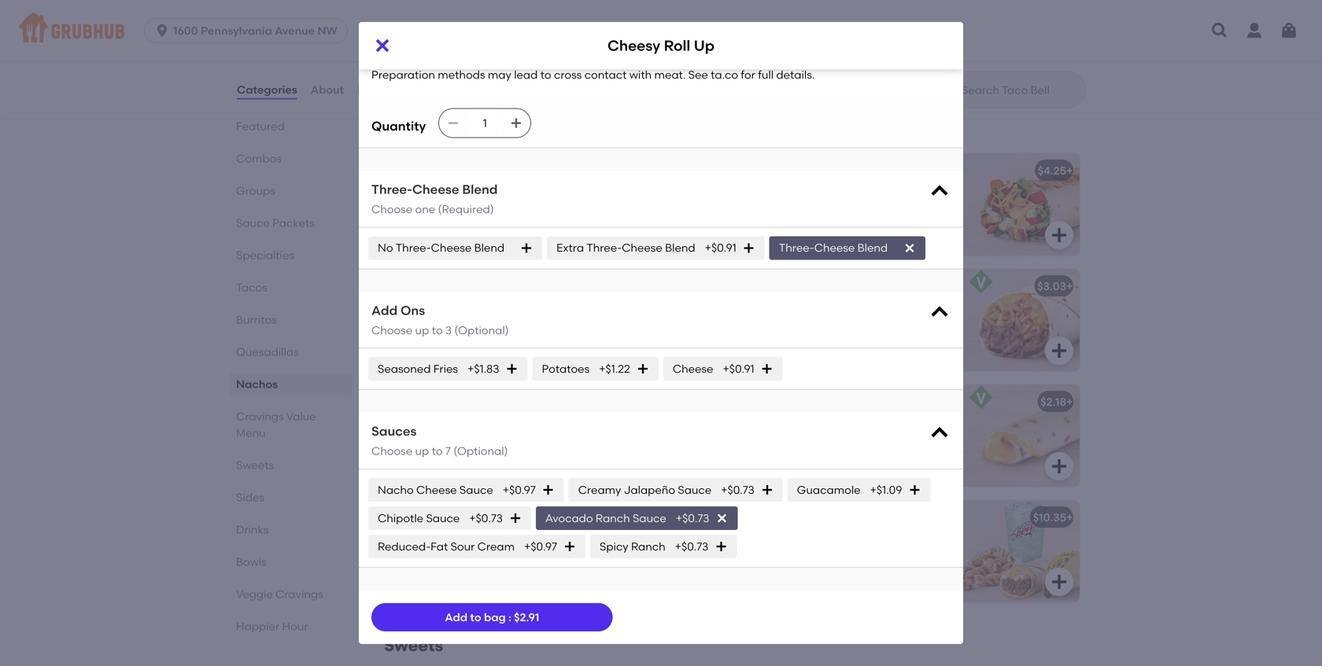 Task type: vqa. For each thing, say whether or not it's contained in the screenshot.
drivers
no



Task type: describe. For each thing, give the bounding box(es) containing it.
a flour tortilla filled with crispy potato bites, lettuce, real shredded cheddar cheese, and creamy chipotle sauce.
[[397, 186, 584, 248]]

cheesy roll up
[[608, 37, 715, 54]]

warm inside seasoned rice, seasoned beef, nacho cheese sauce, fiesta strips, three cheese blend, reduced fat sour cream wrapped in a warm tortilla.
[[536, 350, 567, 363]]

+$0.73 for creamy jalapeño sauce
[[721, 484, 755, 497]]

one
[[415, 203, 435, 216]]

happier hour
[[236, 620, 308, 634]]

melt
[[430, 280, 454, 293]]

beef,
[[565, 46, 591, 59]]

cheese down rice,
[[435, 318, 476, 331]]

chips and nacho cheese sauce image
[[962, 0, 1080, 83]]

chipotle for chipotle sauce
[[378, 512, 424, 525]]

and inside a portion of crispy tortilla chips topped with warm nacho cheese sauce, refried beans, seasoned beef, ripe tomatoes and cool sour cream.
[[474, 62, 495, 75]]

seasoned fries
[[378, 362, 458, 376]]

layer
[[850, 533, 880, 547]]

fiesta
[[834, 186, 864, 200]]

no
[[378, 241, 393, 255]]

with up lead
[[507, 52, 530, 66]]

nacho chips with a side of warm nacho cheese sauce for dipping. button
[[740, 0, 1080, 83]]

+ for chipotle ranch grilled chicken burrito
[[1067, 164, 1073, 177]]

tortilla inside a portion of crispy tortilla chips topped with warm nacho cheese sauce, refried beans, seasoned beef, ripe tomatoes and cool sour cream.
[[496, 14, 530, 27]]

$3.03
[[1038, 280, 1067, 293]]

1 vertical spatial cravings
[[236, 410, 284, 424]]

consumption.
[[863, 52, 936, 66]]

nacho for cheese
[[378, 484, 414, 497]]

extra three-cheese blend
[[557, 241, 696, 255]]

taco,
[[838, 549, 867, 563]]

0 horizontal spatial sweets
[[236, 459, 274, 472]]

burrito for cheesy bean and rice burrito
[[873, 280, 910, 293]]

shredded inside 'a flour tortilla filled with crispy potato bites, lettuce, real shredded cheddar cheese, and creamy chipotle sauce.'
[[533, 202, 584, 216]]

our
[[532, 52, 550, 66]]

tomatoes,
[[876, 218, 931, 232]]

+$1.09
[[870, 484, 902, 497]]

tacos
[[236, 281, 268, 294]]

reviews button
[[357, 61, 402, 118]]

chipotle sauce
[[378, 512, 460, 525]]

(required)
[[438, 203, 494, 216]]

lead
[[514, 68, 538, 82]]

main navigation navigation
[[0, 0, 1322, 61]]

ripe
[[397, 62, 417, 75]]

regular
[[749, 549, 788, 563]]

sauce down groups
[[236, 216, 270, 230]]

cheese up cheesy bean and rice burrito
[[815, 241, 855, 255]]

sauce, inside a portion of crispy tortilla chips topped with warm nacho cheese sauce, refried beans, seasoned beef, ripe tomatoes and cool sour cream.
[[397, 46, 432, 59]]

lettuce, inside grilled chicken, fiesta strips, avocado ranch sauce, creamy chipotle sauce, lettuce, tomatoes, and real shredded cheddar cheese wrapped inside a warm flour tortilla.
[[833, 218, 874, 232]]

beef,
[[537, 302, 563, 315]]

with inside a portion of crispy tortilla chips topped with warm nacho cheese sauce, refried beans, seasoned beef, ripe tomatoes and cool sour cream.
[[439, 30, 461, 43]]

$2.18 for $2.18
[[692, 511, 718, 525]]

cheese up 'fiesta veggie burrito' "image" at the bottom of the page
[[673, 362, 714, 376]]

fiesta veggie burrito image
[[609, 385, 727, 487]]

$2.18 +
[[1041, 395, 1073, 409]]

burrito,
[[883, 533, 921, 547]]

2 vertical spatial ranch
[[631, 540, 666, 554]]

cream inside seasoned rice, seasoned beef, nacho cheese sauce, fiesta strips, three cheese blend, reduced fat sour cream wrapped in a warm tortilla.
[[424, 350, 461, 363]]

sauce up puffed
[[426, 512, 460, 525]]

filled inside a warm flour tortilla filled with our 3-cheese blend. item is lacto-ovo, allowing for dairy & egg consumption. preparation methods may lead to cross contact with meat. see ta.co for full details.
[[479, 52, 505, 66]]

roll
[[664, 37, 691, 54]]

add to bag : $2.91
[[445, 611, 540, 625]]

about button
[[310, 61, 345, 118]]

:
[[509, 611, 512, 625]]

of inside nacho chips with a side of warm nacho cheese sauce for dipping.
[[878, 14, 889, 27]]

and inside grilled chicken, fiesta strips, avocado ranch sauce, creamy chipotle sauce, lettuce, tomatoes, and real shredded cheddar cheese wrapped inside a warm flour tortilla.
[[749, 234, 771, 248]]

Search Taco Bell search field
[[960, 83, 1081, 98]]

+$0.73 for spicy ranch
[[675, 540, 709, 554]]

1 vertical spatial cravings value menu
[[236, 410, 316, 440]]

0 vertical spatial cravings
[[384, 116, 459, 136]]

corn
[[473, 533, 497, 547]]

chipotle ranch grilled chicken burrito
[[749, 164, 958, 177]]

sides
[[236, 491, 264, 505]]

beefy melt burrito
[[397, 280, 493, 293]]

strips,
[[552, 318, 585, 331]]

2 vertical spatial cravings
[[276, 588, 323, 601]]

real inside grilled chicken, fiesta strips, avocado ranch sauce, creamy chipotle sauce, lettuce, tomatoes, and real shredded cheddar cheese wrapped inside a warm flour tortilla.
[[773, 234, 794, 248]]

sauce.
[[443, 234, 478, 248]]

2 vertical spatial for
[[741, 68, 756, 82]]

1 vertical spatial sweets
[[384, 636, 443, 656]]

packets
[[272, 216, 315, 230]]

cheese inside nacho chips with a side of warm nacho cheese sauce for dipping.
[[786, 30, 825, 43]]

to inside a warm flour tortilla filled with our 3-cheese blend. item is lacto-ovo, allowing for dairy & egg consumption. preparation methods may lead to cross contact with meat. see ta.co for full details.
[[541, 68, 552, 82]]

categories
[[237, 83, 297, 96]]

ranch
[[800, 202, 831, 216]]

egg
[[840, 52, 861, 66]]

categories button
[[236, 61, 298, 118]]

0 vertical spatial cinnamon
[[397, 511, 453, 525]]

rice,
[[452, 302, 478, 315]]

+$0.91 for cheese
[[723, 362, 755, 376]]

cheese inside a warm flour tortilla filled with our 3-cheese blend. item is lacto-ovo, allowing for dairy & egg consumption. preparation methods may lead to cross contact with meat. see ta.co for full details.
[[563, 52, 602, 66]]

nacho inside a portion of crispy tortilla chips topped with warm nacho cheese sauce, refried beans, seasoned beef, ripe tomatoes and cool sour cream.
[[497, 30, 531, 43]]

real inside 'a flour tortilla filled with crispy potato bites, lettuce, real shredded cheddar cheese, and creamy chipotle sauce.'
[[510, 202, 531, 216]]

ranch for grilled
[[799, 164, 833, 177]]

a up "crunchy"
[[797, 533, 804, 547]]

1600
[[173, 24, 198, 37]]

add for add to bag
[[445, 611, 468, 625]]

$10.35 +
[[1033, 511, 1073, 525]]

avenue
[[275, 24, 315, 37]]

chips inside nacho chips with a side of warm nacho cheese sauce for dipping.
[[788, 14, 816, 27]]

large
[[820, 565, 851, 579]]

$4.25 + for grilled chicken, fiesta strips, avocado ranch sauce, creamy chipotle sauce, lettuce, tomatoes, and real shredded cheddar cheese wrapped inside a warm flour tortilla.
[[1038, 164, 1073, 177]]

3
[[445, 324, 452, 337]]

see
[[689, 68, 708, 82]]

three-cheese blend choose one (required)
[[372, 182, 498, 216]]

lettuce, inside 'a flour tortilla filled with crispy potato bites, lettuce, real shredded cheddar cheese, and creamy chipotle sauce.'
[[467, 202, 507, 216]]

with inside nacho chips with a side of warm nacho cheese sauce for dipping.
[[819, 14, 841, 27]]

dairy
[[799, 52, 826, 66]]

three- right extra
[[587, 241, 622, 255]]

cinnamon twists
[[397, 511, 489, 525]]

beefy melt burrito image
[[609, 269, 727, 371]]

1 horizontal spatial cravings value menu
[[384, 116, 559, 136]]

0 horizontal spatial menu
[[236, 427, 266, 440]]

0 horizontal spatial burrito
[[456, 280, 493, 293]]

meat.
[[655, 68, 686, 82]]

warm inside nacho chips with a side of warm nacho cheese sauce for dipping.
[[892, 14, 922, 27]]

1 vertical spatial sour
[[451, 540, 475, 554]]

spicy potato soft taco
[[397, 164, 519, 177]]

with inside crispy, puffed corn twists sprinkled with cinnamon and sugar.
[[397, 549, 419, 563]]

$4.25 for seasoned rice, seasoned beef, nacho cheese sauce, fiesta strips, three cheese blend, reduced fat sour cream wrapped in a warm tortilla.
[[685, 280, 714, 293]]

cinnamon
[[422, 549, 476, 563]]

with inside 'a flour tortilla filled with crispy potato bites, lettuce, real shredded cheddar cheese, and creamy chipotle sauce.'
[[499, 186, 521, 200]]

seasoned up sauce,
[[481, 302, 534, 315]]

blend down tomatoes,
[[858, 241, 888, 255]]

0 vertical spatial value
[[463, 116, 509, 136]]

chipotle inside 'a flour tortilla filled with crispy potato bites, lettuce, real shredded cheddar cheese, and creamy chipotle sauce.'
[[397, 234, 440, 248]]

portion
[[407, 14, 446, 27]]

specialties
[[236, 249, 294, 262]]

and left rice
[[823, 280, 844, 293]]

crispy inside a portion of crispy tortilla chips topped with warm nacho cheese sauce, refried beans, seasoned beef, ripe tomatoes and cool sour cream.
[[462, 14, 493, 27]]

$2.42
[[686, 164, 714, 177]]

(optional) inside the sauces choose up to 7 (optional)
[[454, 445, 508, 458]]

nachos bellgrande® image
[[609, 0, 727, 83]]

tortilla inside 'a flour tortilla filled with crispy potato bites, lettuce, real shredded cheddar cheese, and creamy chipotle sauce.'
[[434, 186, 468, 200]]

warm inside a warm flour tortilla filled with our 3-cheese blend. item is lacto-ovo, allowing for dairy & egg consumption. preparation methods may lead to cross contact with meat. see ta.co for full details.
[[382, 52, 413, 66]]

happier
[[236, 620, 280, 634]]

1 horizontal spatial cream
[[478, 540, 515, 554]]

$4.25 for grilled chicken, fiesta strips, avocado ranch sauce, creamy chipotle sauce, lettuce, tomatoes, and real shredded cheddar cheese wrapped inside a warm flour tortilla.
[[1038, 164, 1067, 177]]

is
[[667, 52, 675, 66]]

ons
[[401, 303, 425, 318]]

lacto-
[[678, 52, 710, 66]]

cheese,
[[445, 218, 486, 232]]

includes a beefy 5-layer burrito, regular crunchy taco, cinnamon twists, and a large fountain drink.
[[749, 533, 930, 579]]

+$0.91 for extra three-cheese blend
[[705, 241, 737, 255]]

sauce for avocado ranch sauce
[[633, 512, 667, 525]]

extra
[[557, 241, 584, 255]]

warm inside a portion of crispy tortilla chips topped with warm nacho cheese sauce, refried beans, seasoned beef, ripe tomatoes and cool sour cream.
[[464, 30, 494, 43]]

drink.
[[901, 565, 930, 579]]

cheese up "cinnamon twists"
[[416, 484, 457, 497]]

+ for beefy melt burrito
[[714, 280, 721, 293]]

cheese inside a portion of crispy tortilla chips topped with warm nacho cheese sauce, refried beans, seasoned beef, ripe tomatoes and cool sour cream.
[[534, 30, 572, 43]]

cinnamon twists image
[[609, 500, 727, 603]]

+ for cheesy bean and rice burrito
[[1067, 280, 1073, 293]]

with down item
[[630, 68, 652, 82]]

add ons choose up to 3 (optional)
[[372, 303, 509, 337]]

sauce,
[[479, 318, 515, 331]]

5-
[[839, 533, 850, 547]]

nacho for chips
[[749, 14, 785, 27]]

sauce
[[827, 30, 859, 43]]

and inside crispy, puffed corn twists sprinkled with cinnamon and sugar.
[[479, 549, 500, 563]]

1 vertical spatial fat
[[431, 540, 448, 554]]

Input item quantity number field
[[468, 109, 502, 137]]

blend up beefy melt burrito image
[[665, 241, 696, 255]]

for inside nacho chips with a side of warm nacho cheese sauce for dipping.
[[862, 30, 877, 43]]

jalapeño
[[624, 484, 675, 497]]

three- inside three-cheese blend choose one (required)
[[372, 182, 412, 197]]

sprinkled
[[533, 533, 581, 547]]

sauces
[[372, 424, 417, 439]]

soft
[[468, 164, 490, 177]]

chipotle inside grilled chicken, fiesta strips, avocado ranch sauce, creamy chipotle sauce, lettuce, tomatoes, and real shredded cheddar cheese wrapped inside a warm flour tortilla.
[[749, 218, 793, 232]]

wrapped inside seasoned rice, seasoned beef, nacho cheese sauce, fiesta strips, three cheese blend, reduced fat sour cream wrapped in a warm tortilla.
[[463, 350, 512, 363]]

cheesy roll up image
[[962, 385, 1080, 487]]

beefy inside includes a beefy 5-layer burrito, regular crunchy taco, cinnamon twists, and a large fountain drink.
[[807, 533, 836, 547]]

1 horizontal spatial menu
[[513, 116, 559, 136]]



Task type: locate. For each thing, give the bounding box(es) containing it.
lettuce, up 'three-cheese blend'
[[833, 218, 874, 232]]

blend inside three-cheese blend choose one (required)
[[462, 182, 498, 197]]

chipotle up avocado
[[749, 164, 796, 177]]

0 horizontal spatial spicy
[[397, 164, 426, 177]]

1 vertical spatial cheesy
[[749, 280, 789, 293]]

$2.18
[[1041, 395, 1067, 409], [692, 511, 718, 525]]

grilled up avocado
[[749, 186, 784, 200]]

bites,
[[436, 202, 464, 216]]

tortilla. down tomatoes,
[[904, 250, 941, 264]]

of inside a portion of crispy tortilla chips topped with warm nacho cheese sauce, refried beans, seasoned beef, ripe tomatoes and cool sour cream.
[[449, 14, 459, 27]]

0 vertical spatial sweets
[[236, 459, 274, 472]]

svg image
[[1211, 21, 1230, 40], [1280, 21, 1299, 40], [154, 23, 170, 39], [373, 36, 392, 55], [697, 53, 716, 72], [1050, 53, 1069, 72], [929, 181, 951, 203], [697, 226, 716, 245], [1050, 226, 1069, 245], [520, 242, 533, 255], [743, 242, 755, 255], [506, 363, 518, 376], [637, 363, 649, 376], [761, 363, 773, 376], [1050, 457, 1069, 476], [509, 512, 522, 525]]

$2.18 for $2.18 +
[[1041, 395, 1067, 409]]

burrito up rice,
[[456, 280, 493, 293]]

0 horizontal spatial cravings value menu
[[236, 410, 316, 440]]

+$0.97
[[503, 484, 536, 497], [524, 540, 557, 554]]

1 vertical spatial +$0.97
[[524, 540, 557, 554]]

spicy for spicy potato soft taco
[[397, 164, 426, 177]]

shredded inside grilled chicken, fiesta strips, avocado ranch sauce, creamy chipotle sauce, lettuce, tomatoes, and real shredded cheddar cheese wrapped inside a warm flour tortilla.
[[796, 234, 847, 248]]

cheese
[[534, 30, 572, 43], [786, 30, 825, 43], [563, 52, 602, 66], [898, 234, 937, 248]]

1 horizontal spatial cheddar
[[850, 234, 896, 248]]

$2.91
[[514, 611, 540, 625]]

0 horizontal spatial grilled
[[749, 186, 784, 200]]

0 horizontal spatial chipotle
[[378, 512, 424, 525]]

1 horizontal spatial add
[[445, 611, 468, 625]]

cheese up dairy
[[786, 30, 825, 43]]

ranch down avocado ranch sauce at the bottom of page
[[631, 540, 666, 554]]

veggie cravings
[[236, 588, 323, 601]]

blend
[[462, 182, 498, 197], [474, 241, 505, 255], [665, 241, 696, 255], [858, 241, 888, 255]]

warm down reduced
[[536, 350, 567, 363]]

1 vertical spatial filled
[[471, 186, 496, 200]]

1 horizontal spatial nacho
[[749, 30, 784, 43]]

svg image inside 1600 pennsylvania avenue nw button
[[154, 23, 170, 39]]

nacho cheese sauce
[[378, 484, 493, 497]]

sauce,
[[397, 46, 432, 59], [834, 202, 869, 216], [796, 218, 831, 232]]

0 vertical spatial $2.18
[[1041, 395, 1067, 409]]

flour inside grilled chicken, fiesta strips, avocado ranch sauce, creamy chipotle sauce, lettuce, tomatoes, and real shredded cheddar cheese wrapped inside a warm flour tortilla.
[[877, 250, 901, 264]]

0 vertical spatial sauce,
[[397, 46, 432, 59]]

and down "crunchy"
[[787, 565, 808, 579]]

2 vertical spatial a
[[397, 186, 405, 200]]

creamy inside grilled chicken, fiesta strips, avocado ranch sauce, creamy chipotle sauce, lettuce, tomatoes, and real shredded cheddar cheese wrapped inside a warm flour tortilla.
[[871, 202, 912, 216]]

0 horizontal spatial fat
[[431, 540, 448, 554]]

+$0.97 up twists
[[503, 484, 536, 497]]

groups
[[236, 184, 275, 198]]

1 vertical spatial for
[[782, 52, 796, 66]]

0 vertical spatial cheddar
[[397, 218, 442, 232]]

1 vertical spatial up
[[415, 445, 429, 458]]

1 vertical spatial menu
[[236, 427, 266, 440]]

1 vertical spatial beefy
[[807, 533, 836, 547]]

beefy up "crunchy"
[[807, 533, 836, 547]]

blend.
[[604, 52, 638, 66]]

1 vertical spatial cheddar
[[850, 234, 896, 248]]

cheesy
[[608, 37, 661, 54], [749, 280, 789, 293]]

search icon image
[[937, 80, 956, 99]]

0 vertical spatial grilled
[[836, 164, 872, 177]]

filled inside 'a flour tortilla filled with crispy potato bites, lettuce, real shredded cheddar cheese, and creamy chipotle sauce.'
[[471, 186, 496, 200]]

choose left one
[[372, 203, 413, 216]]

cheese up 3-
[[534, 30, 572, 43]]

rice
[[847, 280, 870, 293]]

a warm flour tortilla filled with our 3-cheese blend. item is lacto-ovo, allowing for dairy & egg consumption. preparation methods may lead to cross contact with meat. see ta.co for full details.
[[372, 52, 939, 82]]

sauce up the twists at the bottom left of the page
[[460, 484, 493, 497]]

(optional) inside add ons choose up to 3 (optional)
[[455, 324, 509, 337]]

quantity
[[372, 118, 426, 134]]

beefy up ons on the left of the page
[[397, 280, 427, 293]]

nacho chips with a side of warm nacho cheese sauce for dipping.
[[749, 14, 923, 43]]

tortilla. down three
[[397, 366, 434, 379]]

seasoned for seasoned fries
[[378, 362, 431, 376]]

add for add ons
[[372, 303, 398, 318]]

burrito for chipotle ranch grilled chicken burrito
[[922, 164, 958, 177]]

0 vertical spatial shredded
[[533, 202, 584, 216]]

cheddar inside grilled chicken, fiesta strips, avocado ranch sauce, creamy chipotle sauce, lettuce, tomatoes, and real shredded cheddar cheese wrapped inside a warm flour tortilla.
[[850, 234, 896, 248]]

combos
[[236, 152, 282, 165]]

0 vertical spatial cravings value menu
[[384, 116, 559, 136]]

cheesy for cheesy bean and rice burrito
[[749, 280, 789, 293]]

methods
[[438, 68, 485, 82]]

1 horizontal spatial $4.25 +
[[1038, 164, 1073, 177]]

with down taco
[[499, 186, 521, 200]]

(optional) down rice,
[[455, 324, 509, 337]]

fat inside seasoned rice, seasoned beef, nacho cheese sauce, fiesta strips, three cheese blend, reduced fat sour cream wrapped in a warm tortilla.
[[560, 334, 577, 347]]

cheesy for cheesy roll up
[[608, 37, 661, 54]]

0 vertical spatial lettuce,
[[467, 202, 507, 216]]

cravings down nachos
[[236, 410, 284, 424]]

puffed
[[436, 533, 471, 547]]

1 horizontal spatial creamy
[[871, 202, 912, 216]]

with
[[819, 14, 841, 27], [439, 30, 461, 43], [507, 52, 530, 66], [630, 68, 652, 82], [499, 186, 521, 200], [397, 549, 419, 563]]

shredded up extra
[[533, 202, 584, 216]]

of right side
[[878, 14, 889, 27]]

a portion of crispy tortilla chips topped with warm nacho cheese sauce, refried beans, seasoned beef, ripe tomatoes and cool sour cream.
[[397, 14, 591, 75]]

tortilla. inside grilled chicken, fiesta strips, avocado ranch sauce, creamy chipotle sauce, lettuce, tomatoes, and real shredded cheddar cheese wrapped inside a warm flour tortilla.
[[904, 250, 941, 264]]

a inside a portion of crispy tortilla chips topped with warm nacho cheese sauce, refried beans, seasoned beef, ripe tomatoes and cool sour cream.
[[397, 14, 405, 27]]

bowls
[[236, 556, 267, 569]]

0 horizontal spatial crispy
[[462, 14, 493, 27]]

flour up potato
[[407, 186, 431, 200]]

seasoned for seasoned rice, seasoned beef, nacho cheese sauce, fiesta strips, three cheese blend, reduced fat sour cream wrapped in a warm tortilla.
[[397, 302, 450, 315]]

1 horizontal spatial wrapped
[[749, 250, 798, 264]]

1 up from the top
[[415, 324, 429, 337]]

1 vertical spatial chipotle
[[378, 512, 424, 525]]

1 vertical spatial wrapped
[[463, 350, 512, 363]]

add inside add ons choose up to 3 (optional)
[[372, 303, 398, 318]]

potato
[[429, 164, 466, 177]]

flour down topped
[[415, 52, 439, 66]]

$10.35
[[1033, 511, 1067, 525]]

flour
[[415, 52, 439, 66], [407, 186, 431, 200], [877, 250, 901, 264]]

warm inside grilled chicken, fiesta strips, avocado ranch sauce, creamy chipotle sauce, lettuce, tomatoes, and real shredded cheddar cheese wrapped inside a warm flour tortilla.
[[844, 250, 875, 264]]

0 horizontal spatial add
[[372, 303, 398, 318]]

1 horizontal spatial beefy
[[807, 533, 836, 547]]

1 vertical spatial crispy
[[524, 186, 556, 200]]

value
[[463, 116, 509, 136], [286, 410, 316, 424]]

choose inside add ons choose up to 3 (optional)
[[372, 324, 413, 337]]

chips up seasoned
[[533, 14, 561, 27]]

a inside a warm flour tortilla filled with our 3-cheese blend. item is lacto-ovo, allowing for dairy & egg consumption. preparation methods may lead to cross contact with meat. see ta.co for full details.
[[372, 52, 379, 66]]

tomatoes
[[420, 62, 472, 75]]

a inside grilled chicken, fiesta strips, avocado ranch sauce, creamy chipotle sauce, lettuce, tomatoes, and real shredded cheddar cheese wrapped inside a warm flour tortilla.
[[834, 250, 842, 264]]

1 vertical spatial add
[[445, 611, 468, 625]]

2 up from the top
[[415, 445, 429, 458]]

1 vertical spatial $2.18
[[692, 511, 718, 525]]

0 horizontal spatial real
[[510, 202, 531, 216]]

and right cheese,
[[489, 218, 510, 232]]

0 vertical spatial nacho
[[749, 14, 785, 27]]

three- up bean
[[779, 241, 815, 255]]

2 vertical spatial flour
[[877, 250, 901, 264]]

choose inside the sauces choose up to 7 (optional)
[[372, 445, 413, 458]]

0 vertical spatial cheesy
[[608, 37, 661, 54]]

0 vertical spatial $4.25 +
[[1038, 164, 1073, 177]]

creamy down taco
[[513, 218, 554, 232]]

cheese up cross
[[563, 52, 602, 66]]

1 horizontal spatial $4.25
[[1038, 164, 1067, 177]]

grilled inside grilled chicken, fiesta strips, avocado ranch sauce, creamy chipotle sauce, lettuce, tomatoes, and real shredded cheddar cheese wrapped inside a warm flour tortilla.
[[749, 186, 784, 200]]

0 vertical spatial a
[[397, 14, 405, 27]]

warm up "dipping." at the right top of the page
[[892, 14, 922, 27]]

seasoned
[[511, 46, 562, 59]]

reduced-
[[378, 540, 431, 554]]

tortilla up beans,
[[496, 14, 530, 27]]

a inside nacho chips with a side of warm nacho cheese sauce for dipping.
[[844, 14, 851, 27]]

1 vertical spatial lettuce,
[[833, 218, 874, 232]]

wrapped inside grilled chicken, fiesta strips, avocado ranch sauce, creamy chipotle sauce, lettuce, tomatoes, and real shredded cheddar cheese wrapped inside a warm flour tortilla.
[[749, 250, 798, 264]]

to down our
[[541, 68, 552, 82]]

featured
[[236, 120, 285, 133]]

cheese inside three-cheese blend choose one (required)
[[412, 182, 459, 197]]

1 horizontal spatial spicy
[[600, 540, 629, 554]]

to inside the sauces choose up to 7 (optional)
[[432, 445, 443, 458]]

for
[[862, 30, 877, 43], [782, 52, 796, 66], [741, 68, 756, 82]]

cheese down cheese,
[[431, 241, 472, 255]]

cheesy bean and rice burrito image
[[962, 269, 1080, 371]]

0 horizontal spatial sour
[[397, 350, 421, 363]]

2 vertical spatial nacho
[[378, 484, 414, 497]]

0 vertical spatial wrapped
[[749, 250, 798, 264]]

0 horizontal spatial creamy
[[513, 218, 554, 232]]

tortilla up 'methods'
[[442, 52, 476, 66]]

sugar.
[[502, 549, 535, 563]]

up inside the sauces choose up to 7 (optional)
[[415, 445, 429, 458]]

cheese
[[412, 182, 459, 197], [431, 241, 472, 255], [622, 241, 663, 255], [815, 241, 855, 255], [435, 318, 476, 331], [430, 334, 471, 347], [673, 362, 714, 376], [416, 484, 457, 497]]

+ for spicy potato soft taco
[[714, 164, 721, 177]]

1 horizontal spatial real
[[773, 234, 794, 248]]

fiesta
[[518, 318, 550, 331]]

1 chips from the left
[[533, 14, 561, 27]]

ta.co
[[711, 68, 738, 82]]

spicy for spicy ranch
[[600, 540, 629, 554]]

cream.
[[549, 62, 587, 75]]

0 horizontal spatial value
[[286, 410, 316, 424]]

add
[[372, 303, 398, 318], [445, 611, 468, 625]]

a down "crunchy"
[[810, 565, 818, 579]]

a inside seasoned rice, seasoned beef, nacho cheese sauce, fiesta strips, three cheese blend, reduced fat sour cream wrapped in a warm tortilla.
[[527, 350, 534, 363]]

sauce down jalapeño
[[633, 512, 667, 525]]

three- right no
[[396, 241, 431, 255]]

fries
[[434, 362, 458, 376]]

a inside 'a flour tortilla filled with crispy potato bites, lettuce, real shredded cheddar cheese, and creamy chipotle sauce.'
[[397, 186, 405, 200]]

$3.03 +
[[1038, 280, 1073, 293]]

1 horizontal spatial cheesy
[[749, 280, 789, 293]]

1 horizontal spatial sour
[[451, 540, 475, 554]]

0 vertical spatial filled
[[479, 52, 505, 66]]

taco
[[493, 164, 519, 177]]

1 horizontal spatial chips
[[788, 14, 816, 27]]

cream
[[424, 350, 461, 363], [478, 540, 515, 554]]

of right portion
[[449, 14, 459, 27]]

2 choose from the top
[[372, 324, 413, 337]]

1 choose from the top
[[372, 203, 413, 216]]

nacho up "allowing"
[[749, 14, 785, 27]]

(optional) right 7
[[454, 445, 508, 458]]

chips up dairy
[[788, 14, 816, 27]]

cross
[[554, 68, 582, 82]]

1 nacho from the left
[[497, 30, 531, 43]]

1 horizontal spatial shredded
[[796, 234, 847, 248]]

may
[[488, 68, 512, 82]]

topped
[[397, 30, 436, 43]]

1 horizontal spatial of
[[878, 14, 889, 27]]

chicken
[[875, 164, 919, 177]]

svg image
[[447, 117, 460, 129], [510, 117, 523, 129], [904, 242, 916, 255], [929, 302, 951, 324], [697, 341, 716, 360], [1050, 341, 1069, 360], [929, 423, 951, 445], [697, 457, 716, 476], [542, 484, 555, 497], [761, 484, 774, 497], [909, 484, 921, 497], [716, 512, 728, 525], [564, 541, 576, 553], [715, 541, 728, 553], [1050, 573, 1069, 592]]

spicy
[[397, 164, 426, 177], [600, 540, 629, 554]]

three-
[[372, 182, 412, 197], [396, 241, 431, 255], [587, 241, 622, 255], [779, 241, 815, 255]]

sour
[[397, 350, 421, 363], [451, 540, 475, 554]]

and down beans,
[[474, 62, 495, 75]]

flour inside 'a flour tortilla filled with crispy potato bites, lettuce, real shredded cheddar cheese, and creamy chipotle sauce.'
[[407, 186, 431, 200]]

cheese inside grilled chicken, fiesta strips, avocado ranch sauce, creamy chipotle sauce, lettuce, tomatoes, and real shredded cheddar cheese wrapped inside a warm flour tortilla.
[[898, 234, 937, 248]]

filled
[[479, 52, 505, 66], [471, 186, 496, 200]]

nacho up seasoned
[[497, 30, 531, 43]]

choose inside three-cheese blend choose one (required)
[[372, 203, 413, 216]]

1 horizontal spatial burrito
[[873, 280, 910, 293]]

blend down cheese,
[[474, 241, 505, 255]]

reviews
[[357, 83, 401, 96]]

0 horizontal spatial wrapped
[[463, 350, 512, 363]]

seasoned down melt
[[397, 302, 450, 315]]

burrito right rice
[[873, 280, 910, 293]]

1 horizontal spatial crispy
[[524, 186, 556, 200]]

seasoned down three
[[378, 362, 431, 376]]

chips inside a portion of crispy tortilla chips topped with warm nacho cheese sauce, refried beans, seasoned beef, ripe tomatoes and cool sour cream.
[[533, 14, 561, 27]]

$4.25 + for seasoned rice, seasoned beef, nacho cheese sauce, fiesta strips, three cheese blend, reduced fat sour cream wrapped in a warm tortilla.
[[685, 280, 721, 293]]

cheddar inside 'a flour tortilla filled with crispy potato bites, lettuce, real shredded cheddar cheese, and creamy chipotle sauce.'
[[397, 218, 442, 232]]

choose down ons on the left of the page
[[372, 324, 413, 337]]

nacho up the chipotle sauce
[[378, 484, 414, 497]]

filled down soft
[[471, 186, 496, 200]]

nacho inside seasoned rice, seasoned beef, nacho cheese sauce, fiesta strips, three cheese blend, reduced fat sour cream wrapped in a warm tortilla.
[[397, 318, 433, 331]]

+$0.73 right spicy ranch
[[675, 540, 709, 554]]

avocado
[[545, 512, 593, 525]]

menu down nachos
[[236, 427, 266, 440]]

sauces choose up to 7 (optional)
[[372, 424, 508, 458]]

nachos
[[236, 378, 278, 391]]

1 vertical spatial grilled
[[749, 186, 784, 200]]

chipotle down potato
[[397, 234, 440, 248]]

pennsylvania
[[201, 24, 272, 37]]

a portion of crispy tortilla chips topped with warm nacho cheese sauce, refried beans, seasoned beef, ripe tomatoes and cool sour cream. button
[[387, 0, 727, 83]]

wrapped down blend,
[[463, 350, 512, 363]]

2 horizontal spatial ranch
[[799, 164, 833, 177]]

seasoned
[[397, 302, 450, 315], [481, 302, 534, 315], [378, 362, 431, 376]]

0 vertical spatial (optional)
[[455, 324, 509, 337]]

1 horizontal spatial chipotle
[[749, 218, 793, 232]]

ovo,
[[710, 52, 732, 66]]

classic combo image
[[962, 500, 1080, 603]]

details.
[[776, 68, 815, 82]]

0 horizontal spatial nacho
[[497, 30, 531, 43]]

and inside includes a beefy 5-layer burrito, regular crunchy taco, cinnamon twists, and a large fountain drink.
[[787, 565, 808, 579]]

0 horizontal spatial of
[[449, 14, 459, 27]]

sauce right jalapeño
[[678, 484, 712, 497]]

nacho
[[497, 30, 531, 43], [749, 30, 784, 43]]

2 horizontal spatial burrito
[[922, 164, 958, 177]]

1 horizontal spatial sauce,
[[796, 218, 831, 232]]

0 vertical spatial +$0.97
[[503, 484, 536, 497]]

hour
[[282, 620, 308, 634]]

0 horizontal spatial tortilla.
[[397, 366, 434, 379]]

1 vertical spatial tortilla
[[442, 52, 476, 66]]

warm up beans,
[[464, 30, 494, 43]]

add left 'bag'
[[445, 611, 468, 625]]

2 nacho from the left
[[749, 30, 784, 43]]

up left 7
[[415, 445, 429, 458]]

chicken,
[[787, 186, 831, 200]]

nacho inside nacho chips with a side of warm nacho cheese sauce for dipping.
[[749, 30, 784, 43]]

allowing
[[734, 52, 779, 66]]

0 horizontal spatial chips
[[533, 14, 561, 27]]

ranch down the creamy
[[596, 512, 630, 525]]

nacho up three
[[397, 318, 433, 331]]

filled up may
[[479, 52, 505, 66]]

cinnamon up crispy,
[[397, 511, 453, 525]]

sauce packets
[[236, 216, 315, 230]]

cream down 3
[[424, 350, 461, 363]]

to left 3
[[432, 324, 443, 337]]

avocado ranch sauce
[[545, 512, 667, 525]]

up inside add ons choose up to 3 (optional)
[[415, 324, 429, 337]]

with up sauce
[[819, 14, 841, 27]]

0 vertical spatial sour
[[397, 350, 421, 363]]

chipotle for chipotle ranch grilled chicken burrito
[[749, 164, 796, 177]]

to inside add ons choose up to 3 (optional)
[[432, 324, 443, 337]]

$4.25 +
[[1038, 164, 1073, 177], [685, 280, 721, 293]]

chipotle up crispy,
[[378, 512, 424, 525]]

2 vertical spatial sauce,
[[796, 218, 831, 232]]

tortilla inside a warm flour tortilla filled with our 3-cheese blend. item is lacto-ovo, allowing for dairy & egg consumption. preparation methods may lead to cross contact with meat. see ta.co for full details.
[[442, 52, 476, 66]]

for down side
[[862, 30, 877, 43]]

2 of from the left
[[878, 14, 889, 27]]

0 vertical spatial beefy
[[397, 280, 427, 293]]

sauce, down ranch
[[796, 218, 831, 232]]

flour down tomatoes,
[[877, 250, 901, 264]]

beans,
[[472, 46, 508, 59]]

+$0.97 for reduced-fat sour cream
[[524, 540, 557, 554]]

to left 'bag'
[[470, 611, 481, 625]]

and down avocado
[[749, 234, 771, 248]]

dipping.
[[879, 30, 923, 43]]

cheese right extra
[[622, 241, 663, 255]]

2 horizontal spatial sauce,
[[834, 202, 869, 216]]

chipotle
[[749, 164, 796, 177], [378, 512, 424, 525]]

a for a portion of crispy tortilla chips topped with warm nacho cheese sauce, refried beans, seasoned beef, ripe tomatoes and cool sour cream.
[[397, 14, 405, 27]]

real down avocado
[[773, 234, 794, 248]]

+$1.83
[[468, 362, 499, 376]]

+$0.73 for avocado ranch sauce
[[676, 512, 710, 525]]

add left ons on the left of the page
[[372, 303, 398, 318]]

lettuce, up cheese,
[[467, 202, 507, 216]]

cinnamon inside includes a beefy 5-layer burrito, regular crunchy taco, cinnamon twists, and a large fountain drink.
[[870, 549, 926, 563]]

flour inside a warm flour tortilla filled with our 3-cheese blend. item is lacto-ovo, allowing for dairy & egg consumption. preparation methods may lead to cross contact with meat. see ta.co for full details.
[[415, 52, 439, 66]]

cheddar down one
[[397, 218, 442, 232]]

+$0.97 down avocado
[[524, 540, 557, 554]]

+$1.22
[[599, 362, 630, 376]]

wrapped left inside
[[749, 250, 798, 264]]

to left 7
[[432, 445, 443, 458]]

sour inside seasoned rice, seasoned beef, nacho cheese sauce, fiesta strips, three cheese blend, reduced fat sour cream wrapped in a warm tortilla.
[[397, 350, 421, 363]]

up down ons on the left of the page
[[415, 324, 429, 337]]

2 chips from the left
[[788, 14, 816, 27]]

tortilla up bites,
[[434, 186, 468, 200]]

chipotle down avocado
[[749, 218, 793, 232]]

2 vertical spatial tortilla
[[434, 186, 468, 200]]

0 vertical spatial crispy
[[462, 14, 493, 27]]

twists,
[[749, 565, 784, 579]]

0 horizontal spatial for
[[741, 68, 756, 82]]

a for a flour tortilla filled with crispy potato bites, lettuce, real shredded cheddar cheese, and creamy chipotle sauce.
[[397, 186, 405, 200]]

0 vertical spatial creamy
[[871, 202, 912, 216]]

cheese down the potato
[[412, 182, 459, 197]]

drinks
[[236, 523, 269, 537]]

creamy jalapeño sauce
[[578, 484, 712, 497]]

potatoes
[[542, 362, 590, 376]]

+$0.73 for chipotle sauce
[[469, 512, 503, 525]]

creamy down 'strips,'
[[871, 202, 912, 216]]

cheddar
[[397, 218, 442, 232], [850, 234, 896, 248]]

0 vertical spatial ranch
[[799, 164, 833, 177]]

and inside 'a flour tortilla filled with crispy potato bites, lettuce, real shredded cheddar cheese, and creamy chipotle sauce.'
[[489, 218, 510, 232]]

shredded up inside
[[796, 234, 847, 248]]

0 vertical spatial chipotle
[[749, 218, 793, 232]]

0 vertical spatial for
[[862, 30, 877, 43]]

1 vertical spatial $4.25 +
[[685, 280, 721, 293]]

1 horizontal spatial for
[[782, 52, 796, 66]]

crispy inside 'a flour tortilla filled with crispy potato bites, lettuce, real shredded cheddar cheese, and creamy chipotle sauce.'
[[524, 186, 556, 200]]

0 horizontal spatial chipotle
[[397, 234, 440, 248]]

1 horizontal spatial chipotle
[[749, 164, 796, 177]]

0 horizontal spatial cheesy
[[608, 37, 661, 54]]

nacho inside nacho chips with a side of warm nacho cheese sauce for dipping.
[[749, 14, 785, 27]]

spicy down avocado ranch sauce at the bottom of page
[[600, 540, 629, 554]]

1 of from the left
[[449, 14, 459, 27]]

creamy
[[578, 484, 621, 497]]

ranch for sauce
[[596, 512, 630, 525]]

&
[[829, 52, 837, 66]]

creamy inside 'a flour tortilla filled with crispy potato bites, lettuce, real shredded cheddar cheese, and creamy chipotle sauce.'
[[513, 218, 554, 232]]

+$0.97 for nacho cheese sauce
[[503, 484, 536, 497]]

chipotle ranch grilled chicken burrito image
[[962, 153, 1080, 256]]

0 vertical spatial spicy
[[397, 164, 426, 177]]

tortilla. inside seasoned rice, seasoned beef, nacho cheese sauce, fiesta strips, three cheese blend, reduced fat sour cream wrapped in a warm tortilla.
[[397, 366, 434, 379]]

real down taco
[[510, 202, 531, 216]]

sweets
[[236, 459, 274, 472], [384, 636, 443, 656]]

sauce for nacho cheese sauce
[[460, 484, 493, 497]]

3 choose from the top
[[372, 445, 413, 458]]

for left full
[[741, 68, 756, 82]]

grilled
[[836, 164, 872, 177], [749, 186, 784, 200]]

a for a warm flour tortilla filled with our 3-cheese blend. item is lacto-ovo, allowing for dairy & egg consumption. preparation methods may lead to cross contact with meat. see ta.co for full details.
[[372, 52, 379, 66]]

0 vertical spatial chipotle
[[749, 164, 796, 177]]

value up soft
[[463, 116, 509, 136]]

bag
[[484, 611, 506, 625]]

1 vertical spatial value
[[286, 410, 316, 424]]

sauce for creamy jalapeño sauce
[[678, 484, 712, 497]]

1 horizontal spatial value
[[463, 116, 509, 136]]

cheese up fries in the bottom left of the page
[[430, 334, 471, 347]]

cream down the twists at the bottom left of the page
[[478, 540, 515, 554]]

0 vertical spatial fat
[[560, 334, 577, 347]]

grilled up fiesta
[[836, 164, 872, 177]]

cravings up the potato
[[384, 116, 459, 136]]

ranch
[[799, 164, 833, 177], [596, 512, 630, 525], [631, 540, 666, 554]]

spicy potato soft taco image
[[609, 153, 727, 256]]



